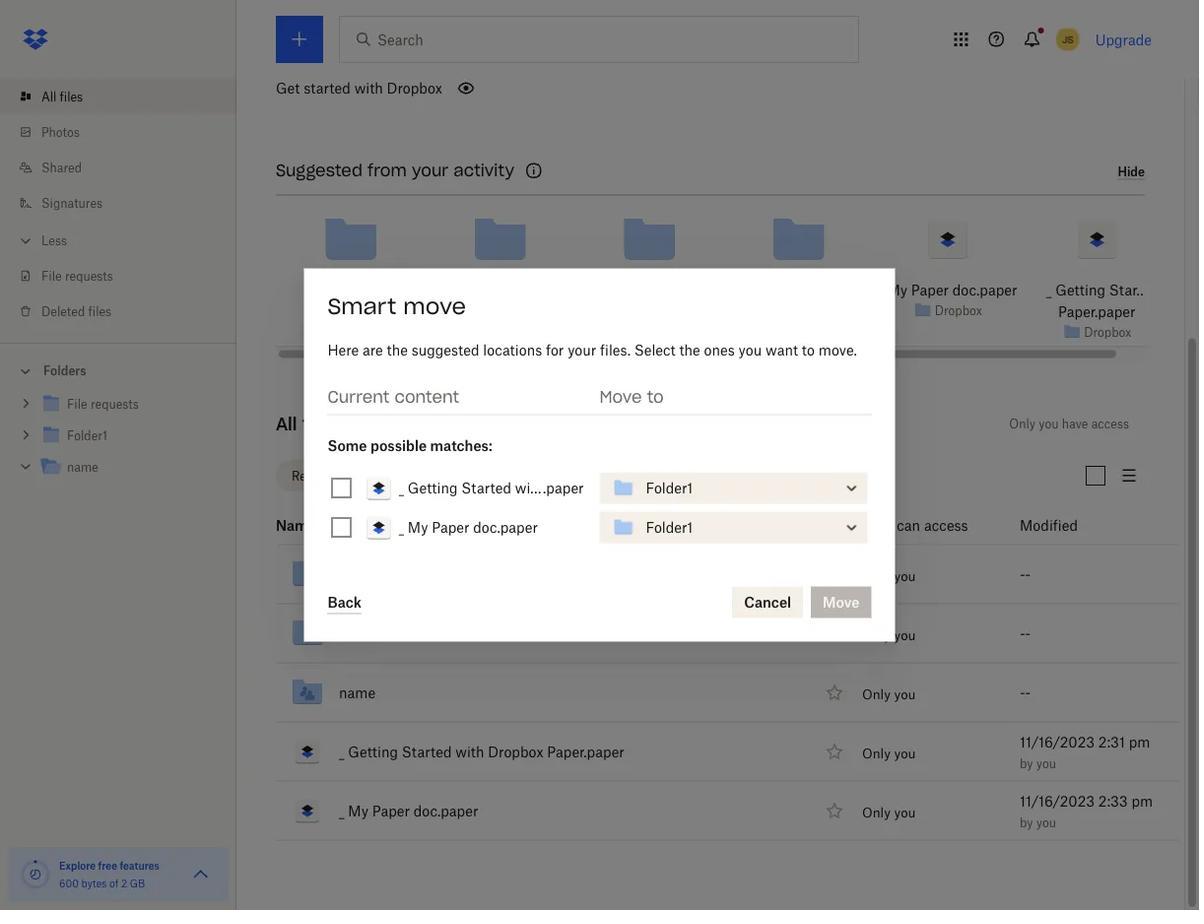 Task type: vqa. For each thing, say whether or not it's contained in the screenshot.
Getting related to _ Getting Started with Dropbox Paper
yes



Task type: locate. For each thing, give the bounding box(es) containing it.
0 horizontal spatial all files
[[41, 89, 83, 104]]

pm right "2:31"
[[1129, 734, 1150, 751]]

1 horizontal spatial my
[[408, 519, 428, 536]]

access
[[1092, 417, 1129, 432], [924, 517, 968, 534]]

list
[[0, 67, 237, 343]]

2 -- from the top
[[1020, 626, 1031, 643]]

with inside smart move dialog
[[515, 480, 544, 497]]

11/16/2023 for 11/16/2023 2:33 pm
[[1020, 793, 1095, 810]]

2 horizontal spatial dropbox link
[[1084, 323, 1132, 342]]

3 add to starred image from the top
[[823, 800, 847, 823]]

add to starred image for folder1
[[823, 622, 847, 646]]

starred button
[[360, 461, 434, 492]]

features
[[120, 860, 160, 872]]

you inside the name file requests, modified 11/16/2023 2:36 pm, element
[[894, 569, 916, 585]]

only you inside the name file requests, modified 11/16/2023 2:36 pm, element
[[862, 569, 916, 585]]

only you button inside name _ getting started with dropbox paper.paper, modified 11/16/2023 2:31 pm, element
[[862, 746, 916, 762]]

name link down folder1 link
[[339, 681, 376, 705]]

0 vertical spatial by
[[1020, 757, 1033, 772]]

2 only you from the top
[[862, 628, 916, 644]]

files.
[[600, 342, 631, 359]]

0 vertical spatial name link
[[332, 279, 369, 301]]

0 horizontal spatial files
[[60, 89, 83, 104]]

name down folders
[[67, 460, 98, 475]]

dropbox inside smart move dialog
[[548, 480, 603, 497]]

1 vertical spatial by
[[1020, 816, 1033, 831]]

2 add to starred image from the top
[[823, 741, 847, 764]]

2 horizontal spatial getting
[[1056, 281, 1106, 298]]

0 horizontal spatial paper.paper
[[547, 744, 625, 761]]

all files
[[41, 89, 83, 104], [276, 413, 340, 436]]

0 vertical spatial all
[[41, 89, 56, 104]]

smart move
[[328, 292, 466, 320]]

modified button
[[1020, 514, 1129, 538]]

who
[[862, 517, 893, 534]]

1 vertical spatial paper
[[500, 519, 538, 536]]

1 vertical spatial folder1 button
[[600, 512, 868, 543]]

1 add to starred image from the top
[[823, 563, 847, 587]]

with
[[354, 80, 383, 97], [515, 480, 544, 497], [456, 744, 484, 761]]

all
[[41, 89, 56, 104], [276, 413, 297, 436]]

name link
[[332, 279, 369, 301], [39, 455, 221, 481], [339, 681, 376, 705]]

pm for 11/16/2023 2:33 pm
[[1132, 793, 1153, 810]]

content
[[395, 387, 459, 407]]

1 horizontal spatial access
[[1092, 417, 1129, 432]]

only you button inside name _ my paper doc.paper, modified 11/16/2023 2:33 pm, element
[[862, 805, 916, 821]]

all inside list item
[[41, 89, 56, 104]]

2 only you button from the top
[[862, 628, 916, 644]]

only you button for folder1
[[862, 628, 916, 644]]

11/16/2023 2:31 pm by you
[[1020, 734, 1150, 772]]

only inside name _ my paper doc.paper, modified 11/16/2023 2:33 pm, element
[[862, 805, 891, 821]]

photos link
[[16, 114, 237, 150]]

3 -- from the top
[[1020, 685, 1031, 702]]

name link inside group
[[39, 455, 221, 481]]

file requests
[[41, 269, 113, 283]]

1 vertical spatial your
[[568, 342, 596, 359]]

0 vertical spatial .
[[543, 480, 546, 497]]

your right from
[[412, 161, 449, 181]]

quota usage element
[[20, 859, 51, 891]]

modified
[[1020, 517, 1078, 534]]

only inside the name file requests, modified 11/16/2023 2:36 pm, element
[[862, 569, 891, 585]]

files inside list item
[[60, 89, 83, 104]]

0 vertical spatial my
[[887, 281, 908, 298]]

2 vertical spatial --
[[1020, 685, 1031, 702]]

2 vertical spatial folder1
[[339, 626, 386, 643]]

1 horizontal spatial the
[[679, 342, 700, 359]]

cancel button
[[732, 587, 803, 618]]

some
[[328, 438, 367, 454]]

1 vertical spatial folder1
[[646, 519, 693, 536]]

of
[[109, 878, 118, 890]]

add to starred image
[[823, 563, 847, 587], [823, 622, 847, 646], [823, 800, 847, 823]]

back
[[328, 594, 361, 610]]

you
[[739, 342, 762, 359], [1039, 417, 1059, 432], [894, 569, 916, 585], [894, 628, 916, 644], [894, 687, 916, 703], [894, 746, 916, 762], [1037, 757, 1057, 772], [894, 805, 916, 821], [1037, 816, 1057, 831]]

1 vertical spatial add to starred image
[[823, 622, 847, 646]]

1 horizontal spatial started
[[462, 480, 511, 497]]

only for name
[[862, 687, 891, 703]]

0 vertical spatial _ my paper doc.paper link
[[878, 279, 1017, 301]]

-
[[1020, 567, 1025, 583], [1025, 567, 1031, 583], [1020, 626, 1025, 643], [1025, 626, 1031, 643], [1020, 685, 1025, 702], [1025, 685, 1031, 702]]

2 vertical spatial name link
[[339, 681, 376, 705]]

1 vertical spatial paper.paper
[[547, 744, 625, 761]]

11/16/2023 left '2:33'
[[1020, 793, 1095, 810]]

can
[[897, 517, 921, 534]]

getting inside smart move dialog
[[408, 480, 458, 497]]

1 horizontal spatial paper.paper
[[1058, 303, 1136, 320]]

by up 11/16/2023 2:33 pm by you
[[1020, 757, 1033, 772]]

table
[[233, 507, 1180, 842]]

0 vertical spatial getting
[[1056, 281, 1106, 298]]

1 horizontal spatial getting
[[408, 480, 458, 497]]

getting inside _ getting star… paper.paper
[[1056, 281, 1106, 298]]

-- inside name folder1, modified 11/16/2023 2:30 pm, element
[[1020, 626, 1031, 643]]

shared link
[[16, 150, 237, 185]]

.
[[543, 480, 546, 497], [497, 519, 500, 536]]

1 horizontal spatial your
[[568, 342, 596, 359]]

11/16/2023
[[1020, 734, 1095, 751], [1020, 793, 1095, 810]]

getting inside table
[[348, 744, 398, 761]]

name link down folders button
[[39, 455, 221, 481]]

name down folder1 link
[[339, 685, 376, 702]]

name name, modified 11/16/2023 2:33 pm, element
[[233, 664, 1180, 723]]

1 vertical spatial doc.paper
[[414, 803, 478, 820]]

0 horizontal spatial access
[[924, 517, 968, 534]]

0 vertical spatial folder1 button
[[600, 473, 868, 504]]

0 vertical spatial files
[[60, 89, 83, 104]]

started inside smart move dialog
[[462, 480, 511, 497]]

you inside 11/16/2023 2:31 pm by you
[[1037, 757, 1057, 772]]

0 horizontal spatial _ my paper doc.paper link
[[339, 800, 478, 823]]

bytes
[[81, 878, 107, 890]]

2 add to starred image from the top
[[823, 622, 847, 646]]

3 only you button from the top
[[862, 687, 916, 703]]

2 by from the top
[[1020, 816, 1033, 831]]

1 only you button from the top
[[862, 569, 916, 585]]

0 vertical spatial paper.paper
[[1058, 303, 1136, 320]]

1 horizontal spatial with
[[456, 744, 484, 761]]

1 vertical spatial _ my paper doc.paper link
[[339, 800, 478, 823]]

list containing all files
[[0, 67, 237, 343]]

1 horizontal spatial to
[[802, 342, 815, 359]]

only you button inside name name, modified 11/16/2023 2:33 pm, element
[[862, 687, 916, 703]]

name link up here
[[332, 279, 369, 301]]

all up photos
[[41, 89, 56, 104]]

1 horizontal spatial .
[[543, 480, 546, 497]]

by inside 11/16/2023 2:33 pm by you
[[1020, 816, 1033, 831]]

by
[[1020, 757, 1033, 772], [1020, 816, 1033, 831]]

11/16/2023 inside 11/16/2023 2:31 pm by you
[[1020, 734, 1095, 751]]

folder1 inside name folder1, modified 11/16/2023 2:30 pm, element
[[339, 626, 386, 643]]

upgrade
[[1096, 31, 1152, 48]]

paper.paper inside _ getting star… paper.paper
[[1058, 303, 1136, 320]]

getting for _ getting started with dropbox paper
[[408, 480, 458, 497]]

your right for
[[568, 342, 596, 359]]

1 vertical spatial files
[[88, 304, 111, 319]]

files up some
[[302, 413, 340, 436]]

only inside name name, modified 11/16/2023 2:33 pm, element
[[862, 687, 891, 703]]

only you inside name _ getting started with dropbox paper.paper, modified 11/16/2023 2:31 pm, element
[[862, 746, 916, 762]]

1 vertical spatial my
[[408, 519, 428, 536]]

2 horizontal spatial files
[[302, 413, 340, 436]]

file requests link
[[16, 258, 237, 294]]

1 vertical spatial add to starred image
[[823, 741, 847, 764]]

the right are in the top of the page
[[387, 342, 408, 359]]

paper inside name _ my paper doc.paper, modified 11/16/2023 2:33 pm, element
[[372, 803, 410, 820]]

11/16/2023 left "2:31"
[[1020, 734, 1095, 751]]

all up recents
[[276, 413, 297, 436]]

to right want in the right top of the page
[[802, 342, 815, 359]]

1 vertical spatial _ my paper doc.paper
[[339, 803, 478, 820]]

add to starred image inside name _ getting started with dropbox paper.paper, modified 11/16/2023 2:31 pm, element
[[823, 741, 847, 764]]

files right deleted
[[88, 304, 111, 319]]

only you button inside the name file requests, modified 11/16/2023 2:36 pm, element
[[862, 569, 916, 585]]

only inside name folder1, modified 11/16/2023 2:30 pm, element
[[862, 628, 891, 644]]

0 horizontal spatial all
[[41, 89, 56, 104]]

5 only you button from the top
[[862, 805, 916, 821]]

1 vertical spatial to
[[647, 387, 664, 407]]

only you button for _ getting started with dropbox paper.paper
[[862, 746, 916, 762]]

2:31
[[1099, 734, 1125, 751]]

. up name button
[[543, 480, 546, 497]]

1 only you from the top
[[862, 569, 916, 585]]

0 horizontal spatial started
[[402, 744, 452, 761]]

by down 11/16/2023 2:31 pm by you
[[1020, 816, 1033, 831]]

1 horizontal spatial _ my paper doc.paper
[[878, 281, 1017, 298]]

2 vertical spatial add to starred image
[[823, 800, 847, 823]]

0 horizontal spatial getting
[[348, 744, 398, 761]]

current
[[328, 387, 390, 407]]

files up photos
[[60, 89, 83, 104]]

add to starred image inside name name, modified 11/16/2023 2:33 pm, element
[[823, 681, 847, 705]]

1 horizontal spatial all
[[276, 413, 297, 436]]

file
[[41, 269, 62, 283]]

2 vertical spatial with
[[456, 744, 484, 761]]

1 -- from the top
[[1020, 567, 1031, 583]]

1 vertical spatial 11/16/2023
[[1020, 793, 1095, 810]]

1 vertical spatial name link
[[39, 455, 221, 481]]

. down _ getting started with dropbox paper
[[497, 519, 500, 536]]

star…
[[1109, 281, 1148, 298]]

_ getting star… paper.paper
[[1047, 281, 1148, 320]]

0 horizontal spatial paper
[[500, 519, 538, 536]]

my inside name _ my paper doc.paper, modified 11/16/2023 2:33 pm, element
[[348, 803, 369, 820]]

name up here
[[332, 281, 369, 298]]

0 horizontal spatial your
[[412, 161, 449, 181]]

_ my paper doc.paper link
[[878, 279, 1017, 301], [339, 800, 478, 823]]

paper.paper inside table
[[547, 744, 625, 761]]

0 vertical spatial 11/16/2023
[[1020, 734, 1095, 751]]

-- for folder1
[[1020, 626, 1031, 643]]

dropbox link
[[338, 301, 385, 321], [935, 301, 982, 321], [1084, 323, 1132, 342]]

only you
[[862, 569, 916, 585], [862, 628, 916, 644], [862, 687, 916, 703], [862, 746, 916, 762], [862, 805, 916, 821]]

_ getting started with dropbox paper.paper link
[[339, 741, 625, 764]]

pm right '2:33'
[[1132, 793, 1153, 810]]

0 horizontal spatial _ my paper doc.paper
[[339, 803, 478, 820]]

1 vertical spatial pm
[[1132, 793, 1153, 810]]

1 vertical spatial started
[[402, 744, 452, 761]]

0 horizontal spatial with
[[354, 80, 383, 97]]

4 only you from the top
[[862, 746, 916, 762]]

_ getting star… paper.paper link
[[1026, 279, 1168, 322]]

started
[[304, 80, 351, 97]]

1 horizontal spatial dropbox link
[[935, 301, 982, 321]]

0 vertical spatial your
[[412, 161, 449, 181]]

folder1 for 2nd folder1 popup button
[[646, 519, 693, 536]]

11/16/2023 2:33 pm by you
[[1020, 793, 1153, 831]]

to right move
[[647, 387, 664, 407]]

access right have
[[1092, 417, 1129, 432]]

paper.paper
[[1058, 303, 1136, 320], [547, 744, 625, 761]]

paper right doc in the bottom left of the page
[[500, 519, 538, 536]]

0 horizontal spatial .
[[497, 519, 500, 536]]

add to starred image
[[823, 681, 847, 705], [823, 741, 847, 764]]

1 vertical spatial .
[[497, 519, 500, 536]]

dropbox link for name
[[338, 301, 385, 321]]

3 only you from the top
[[862, 687, 916, 703]]

0 vertical spatial folder1
[[646, 480, 693, 497]]

0 vertical spatial pm
[[1129, 734, 1150, 751]]

add to starred image inside name _ my paper doc.paper, modified 11/16/2023 2:33 pm, element
[[823, 800, 847, 823]]

here are the suggested locations for your files. select the ones you want to move.
[[328, 342, 857, 359]]

only you button for name
[[862, 687, 916, 703]]

paper
[[546, 480, 584, 497], [500, 519, 538, 536]]

_ my paper doc.paper
[[878, 281, 1017, 298], [339, 803, 478, 820]]

5 only you from the top
[[862, 805, 916, 821]]

access right can
[[924, 517, 968, 534]]

files for "deleted files" link
[[88, 304, 111, 319]]

1 horizontal spatial all files
[[276, 413, 340, 436]]

1 horizontal spatial files
[[88, 304, 111, 319]]

with inside table
[[456, 744, 484, 761]]

1 vertical spatial all files
[[276, 413, 340, 436]]

folder1
[[646, 480, 693, 497], [646, 519, 693, 536], [339, 626, 386, 643]]

0 vertical spatial paper
[[546, 480, 584, 497]]

name button
[[276, 514, 814, 538]]

only you inside name folder1, modified 11/16/2023 2:30 pm, element
[[862, 628, 916, 644]]

the left 'ones'
[[679, 342, 700, 359]]

who can access
[[862, 517, 968, 534]]

2 vertical spatial name
[[339, 685, 376, 702]]

less image
[[16, 231, 35, 251]]

1 folder1 button from the top
[[600, 473, 868, 504]]

all files up some
[[276, 413, 340, 436]]

add to starred image for name
[[823, 681, 847, 705]]

0 vertical spatial to
[[802, 342, 815, 359]]

with for _ getting started with dropbox paper.paper
[[456, 744, 484, 761]]

0 horizontal spatial doc.paper
[[414, 803, 478, 820]]

2 horizontal spatial with
[[515, 480, 544, 497]]

0 vertical spatial add to starred image
[[823, 563, 847, 587]]

only you inside name _ my paper doc.paper, modified 11/16/2023 2:33 pm, element
[[862, 805, 916, 821]]

move to
[[600, 387, 664, 407]]

_ getting started with dropbox paper
[[399, 480, 644, 497]]

only you button inside name folder1, modified 11/16/2023 2:30 pm, element
[[862, 628, 916, 644]]

suggested from your activity
[[276, 161, 514, 181]]

-- inside name name, modified 11/16/2023 2:33 pm, element
[[1020, 685, 1031, 702]]

with for _ getting started with dropbox paper
[[515, 480, 544, 497]]

dropbox inside table
[[488, 744, 543, 761]]

by inside 11/16/2023 2:31 pm by you
[[1020, 757, 1033, 772]]

1 vertical spatial --
[[1020, 626, 1031, 643]]

add to starred image inside name folder1, modified 11/16/2023 2:30 pm, element
[[823, 622, 847, 646]]

paper up name button
[[546, 480, 584, 497]]

1 vertical spatial with
[[515, 480, 544, 497]]

only you inside name name, modified 11/16/2023 2:33 pm, element
[[862, 687, 916, 703]]

0 vertical spatial all files
[[41, 89, 83, 104]]

1 11/16/2023 from the top
[[1020, 734, 1095, 751]]

2 horizontal spatial my
[[887, 281, 908, 298]]

only you button
[[862, 569, 916, 585], [862, 628, 916, 644], [862, 687, 916, 703], [862, 746, 916, 762], [862, 805, 916, 821]]

2 vertical spatial files
[[302, 413, 340, 436]]

1 vertical spatial name
[[67, 460, 98, 475]]

2 vertical spatial getting
[[348, 744, 398, 761]]

2 11/16/2023 from the top
[[1020, 793, 1095, 810]]

_ inside _ getting star… paper.paper
[[1047, 281, 1052, 298]]

2 vertical spatial my
[[348, 803, 369, 820]]

doc.paper
[[953, 281, 1017, 298], [414, 803, 478, 820]]

0 vertical spatial doc.paper
[[953, 281, 1017, 298]]

11/16/2023 inside 11/16/2023 2:33 pm by you
[[1020, 793, 1095, 810]]

1 by from the top
[[1020, 757, 1033, 772]]

all files up photos
[[41, 89, 83, 104]]

move
[[403, 292, 466, 320]]

4 only you button from the top
[[862, 746, 916, 762]]

only inside name _ getting started with dropbox paper.paper, modified 11/16/2023 2:31 pm, element
[[862, 746, 891, 762]]

1 vertical spatial getting
[[408, 480, 458, 497]]

0 vertical spatial started
[[462, 480, 511, 497]]

1 the from the left
[[387, 342, 408, 359]]

matches:
[[430, 438, 493, 454]]

0 horizontal spatial the
[[387, 342, 408, 359]]

files for all files link
[[60, 89, 83, 104]]

the
[[387, 342, 408, 359], [679, 342, 700, 359]]

my
[[887, 281, 908, 298], [408, 519, 428, 536], [348, 803, 369, 820]]

name
[[332, 281, 369, 298], [67, 460, 98, 475], [339, 685, 376, 702]]

folder1 button
[[600, 473, 868, 504], [600, 512, 868, 543]]

get
[[276, 80, 300, 97]]

pm inside 11/16/2023 2:31 pm by you
[[1129, 734, 1150, 751]]

pm inside 11/16/2023 2:33 pm by you
[[1132, 793, 1153, 810]]

your
[[412, 161, 449, 181], [568, 342, 596, 359]]

1 add to starred image from the top
[[823, 681, 847, 705]]

0 horizontal spatial my
[[348, 803, 369, 820]]

0 vertical spatial add to starred image
[[823, 681, 847, 705]]

0 vertical spatial --
[[1020, 567, 1031, 583]]



Task type: describe. For each thing, give the bounding box(es) containing it.
deleted files
[[41, 304, 111, 319]]

folders button
[[0, 356, 237, 385]]

your inside smart move dialog
[[568, 342, 596, 359]]

only you for _ getting started with dropbox paper.paper
[[862, 746, 916, 762]]

folder1 for second folder1 popup button from the bottom
[[646, 480, 693, 497]]

are
[[363, 342, 383, 359]]

dropbox link for _ getting star… paper.paper
[[1084, 323, 1132, 342]]

name
[[276, 517, 316, 534]]

1 vertical spatial all
[[276, 413, 297, 436]]

back button
[[328, 591, 361, 614]]

add to starred image inside the name file requests, modified 11/16/2023 2:36 pm, element
[[823, 563, 847, 587]]

only you for _ my paper doc.paper
[[862, 805, 916, 821]]

only for _ my paper doc.paper
[[862, 805, 891, 821]]

deleted files link
[[16, 294, 237, 329]]

0 vertical spatial access
[[1092, 417, 1129, 432]]

select
[[634, 342, 676, 359]]

move
[[600, 387, 642, 407]]

all files inside list item
[[41, 89, 83, 104]]

1 horizontal spatial doc.paper
[[953, 281, 1017, 298]]

shared
[[41, 160, 82, 175]]

activity
[[454, 161, 514, 181]]

started for _ getting started with dropbox paper
[[462, 480, 511, 497]]

name file requests, modified 11/16/2023 2:36 pm, element
[[233, 546, 1180, 605]]

requests
[[65, 269, 113, 283]]

have
[[1062, 417, 1088, 432]]

_ getting started with dropbox paper.paper
[[339, 744, 625, 761]]

ones
[[704, 342, 735, 359]]

some possible matches:
[[328, 438, 493, 454]]

name inside name link
[[67, 460, 98, 475]]

dropbox link for _ my paper doc.paper
[[935, 301, 982, 321]]

name _ my paper doc.paper, modified 11/16/2023 2:33 pm, element
[[233, 782, 1180, 842]]

getting for _ getting started with dropbox paper.paper
[[348, 744, 398, 761]]

only you have access
[[1009, 417, 1129, 432]]

1 horizontal spatial paper
[[546, 480, 584, 497]]

only you for name
[[862, 687, 916, 703]]

2 folder1 button from the top
[[600, 512, 868, 543]]

1 vertical spatial access
[[924, 517, 968, 534]]

deleted
[[41, 304, 85, 319]]

name group
[[0, 385, 237, 498]]

only for folder1
[[862, 628, 891, 644]]

2:33
[[1099, 793, 1128, 810]]

signatures link
[[16, 185, 237, 221]]

name _ getting started with dropbox paper.paper, modified 11/16/2023 2:31 pm, element
[[233, 723, 1180, 782]]

. paper
[[543, 480, 584, 497]]

my inside smart move dialog
[[408, 519, 428, 536]]

only you button for _ my paper doc.paper
[[862, 805, 916, 821]]

you inside name name, modified 11/16/2023 2:33 pm, element
[[894, 687, 916, 703]]

move.
[[819, 342, 857, 359]]

cancel
[[744, 594, 791, 611]]

600
[[59, 878, 79, 890]]

free
[[98, 860, 117, 872]]

name inside name name, modified 11/16/2023 2:33 pm, element
[[339, 685, 376, 702]]

only for _ getting started with dropbox paper.paper
[[862, 746, 891, 762]]

all files link
[[16, 79, 237, 114]]

_ my paper doc.paper inside table
[[339, 803, 478, 820]]

by for 11/16/2023 2:33 pm
[[1020, 816, 1033, 831]]

less
[[41, 233, 67, 248]]

folders
[[43, 364, 86, 378]]

here
[[328, 342, 359, 359]]

0 vertical spatial with
[[354, 80, 383, 97]]

upgrade link
[[1096, 31, 1152, 48]]

0 horizontal spatial to
[[647, 387, 664, 407]]

from
[[368, 161, 407, 181]]

get started with dropbox
[[276, 80, 442, 97]]

getting for _ getting star… paper.paper
[[1056, 281, 1106, 298]]

all files list item
[[0, 79, 237, 114]]

explore free features 600 bytes of 2 gb
[[59, 860, 160, 890]]

explore
[[59, 860, 96, 872]]

gb
[[130, 878, 145, 890]]

_ my paper doc.paper link inside table
[[339, 800, 478, 823]]

by for 11/16/2023 2:31 pm
[[1020, 757, 1033, 772]]

recents
[[292, 469, 337, 484]]

add to starred image for _ getting started with dropbox paper.paper
[[823, 741, 847, 764]]

signatures
[[41, 196, 103, 210]]

for
[[546, 342, 564, 359]]

0 vertical spatial _ my paper doc.paper
[[878, 281, 1017, 298]]

table containing name
[[233, 507, 1180, 842]]

smart
[[328, 292, 396, 320]]

smart move dialog
[[304, 269, 895, 642]]

doc
[[473, 519, 497, 536]]

locations
[[483, 342, 542, 359]]

you inside 11/16/2023 2:33 pm by you
[[1037, 816, 1057, 831]]

2
[[121, 878, 127, 890]]

suggested
[[276, 161, 363, 181]]

current content
[[328, 387, 459, 407]]

suggested
[[412, 342, 479, 359]]

doc.paper inside table
[[414, 803, 478, 820]]

dropbox image
[[16, 20, 55, 59]]

folder1 link
[[339, 622, 386, 646]]

you inside name folder1, modified 11/16/2023 2:30 pm, element
[[894, 628, 916, 644]]

2 the from the left
[[679, 342, 700, 359]]

only you for folder1
[[862, 628, 916, 644]]

you inside smart move dialog
[[739, 342, 762, 359]]

-- inside the name file requests, modified 11/16/2023 2:36 pm, element
[[1020, 567, 1031, 583]]

_ my paper doc . paper
[[399, 519, 538, 536]]

starred
[[376, 469, 419, 484]]

-- for name
[[1020, 685, 1031, 702]]

11/16/2023 for 11/16/2023 2:31 pm
[[1020, 734, 1095, 751]]

name folder1, modified 11/16/2023 2:30 pm, element
[[233, 605, 1180, 664]]

possible
[[370, 438, 427, 454]]

recents button
[[276, 461, 352, 492]]

want
[[766, 342, 798, 359]]

pm for 11/16/2023 2:31 pm
[[1129, 734, 1150, 751]]

photos
[[41, 125, 80, 139]]

0 vertical spatial name
[[332, 281, 369, 298]]

started for _ getting started with dropbox paper.paper
[[402, 744, 452, 761]]

add to starred image for _ my paper doc.paper
[[823, 800, 847, 823]]



